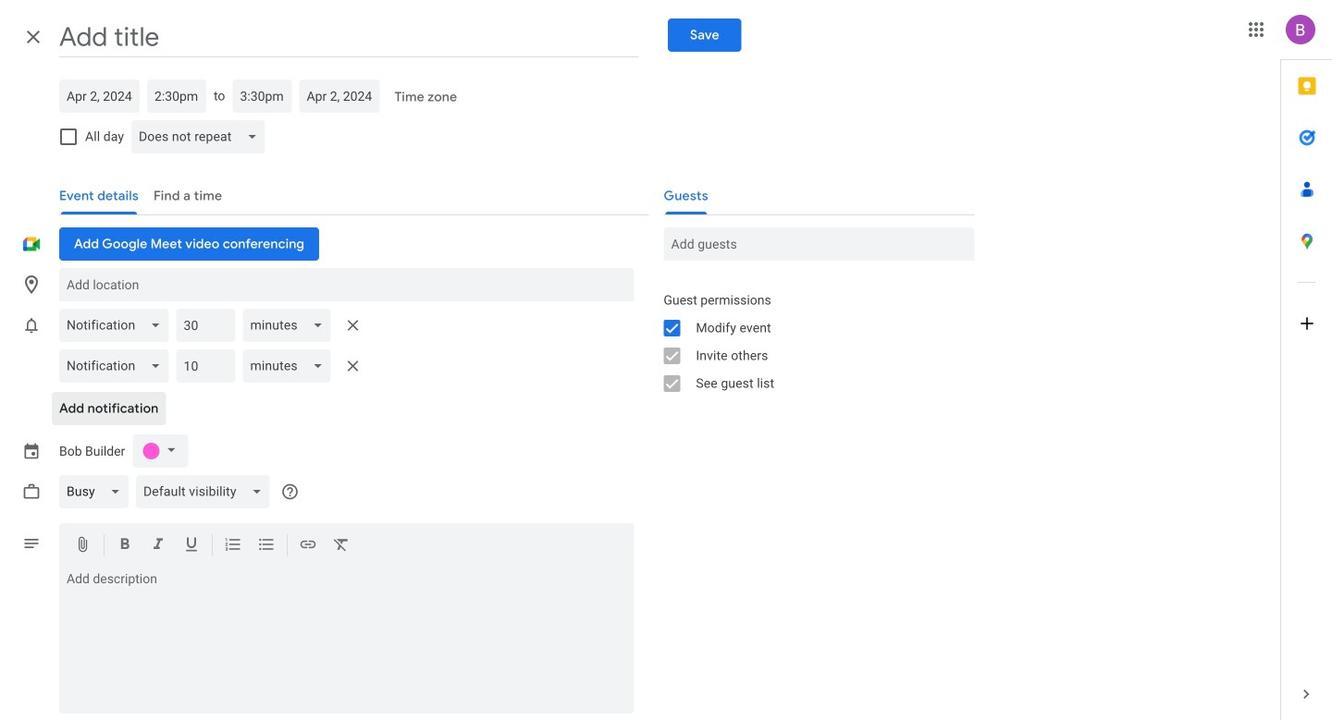 Task type: locate. For each thing, give the bounding box(es) containing it.
0 vertical spatial minutes in advance for notification number field
[[184, 309, 228, 342]]

minutes in advance for notification number field up 10 minutes before element
[[184, 309, 228, 342]]

minutes in advance for notification number field down 30 minutes before element
[[184, 350, 228, 383]]

1 minutes in advance for notification number field from the top
[[184, 309, 228, 342]]

minutes in advance for notification number field inside 10 minutes before element
[[184, 350, 228, 383]]

End time text field
[[240, 80, 284, 113]]

notifications element
[[59, 303, 368, 389]]

Start date text field
[[67, 80, 132, 113]]

insert link image
[[299, 536, 317, 557]]

numbered list image
[[224, 536, 242, 557]]

underline image
[[182, 536, 201, 557]]

Minutes in advance for notification number field
[[184, 309, 228, 342], [184, 350, 228, 383]]

group
[[649, 287, 975, 398]]

minutes in advance for notification number field inside 30 minutes before element
[[184, 309, 228, 342]]

None field
[[132, 115, 273, 159], [59, 303, 176, 348], [243, 303, 338, 348], [59, 344, 176, 389], [243, 344, 338, 389], [59, 470, 136, 514], [136, 470, 277, 514], [132, 115, 273, 159], [59, 303, 176, 348], [243, 303, 338, 348], [59, 344, 176, 389], [243, 344, 338, 389], [59, 470, 136, 514], [136, 470, 277, 514]]

2 minutes in advance for notification number field from the top
[[184, 350, 228, 383]]

tab list
[[1281, 60, 1332, 669]]

italic image
[[149, 536, 167, 557]]

1 vertical spatial minutes in advance for notification number field
[[184, 350, 228, 383]]

minutes in advance for notification number field for 30 minutes before element
[[184, 309, 228, 342]]

minutes in advance for notification number field for 10 minutes before element
[[184, 350, 228, 383]]



Task type: vqa. For each thing, say whether or not it's contained in the screenshot.
main drawer icon
no



Task type: describe. For each thing, give the bounding box(es) containing it.
Description text field
[[59, 572, 634, 711]]

formatting options toolbar
[[59, 524, 634, 569]]

bold image
[[116, 536, 134, 557]]

10 minutes before element
[[59, 344, 368, 389]]

Title text field
[[59, 17, 638, 57]]

Start time text field
[[155, 80, 199, 113]]

End date text field
[[307, 80, 372, 113]]

remove formatting image
[[332, 536, 351, 557]]

Guests text field
[[671, 228, 967, 261]]

bulleted list image
[[257, 536, 276, 557]]

Add location text field
[[67, 268, 627, 302]]

30 minutes before element
[[59, 303, 368, 348]]



